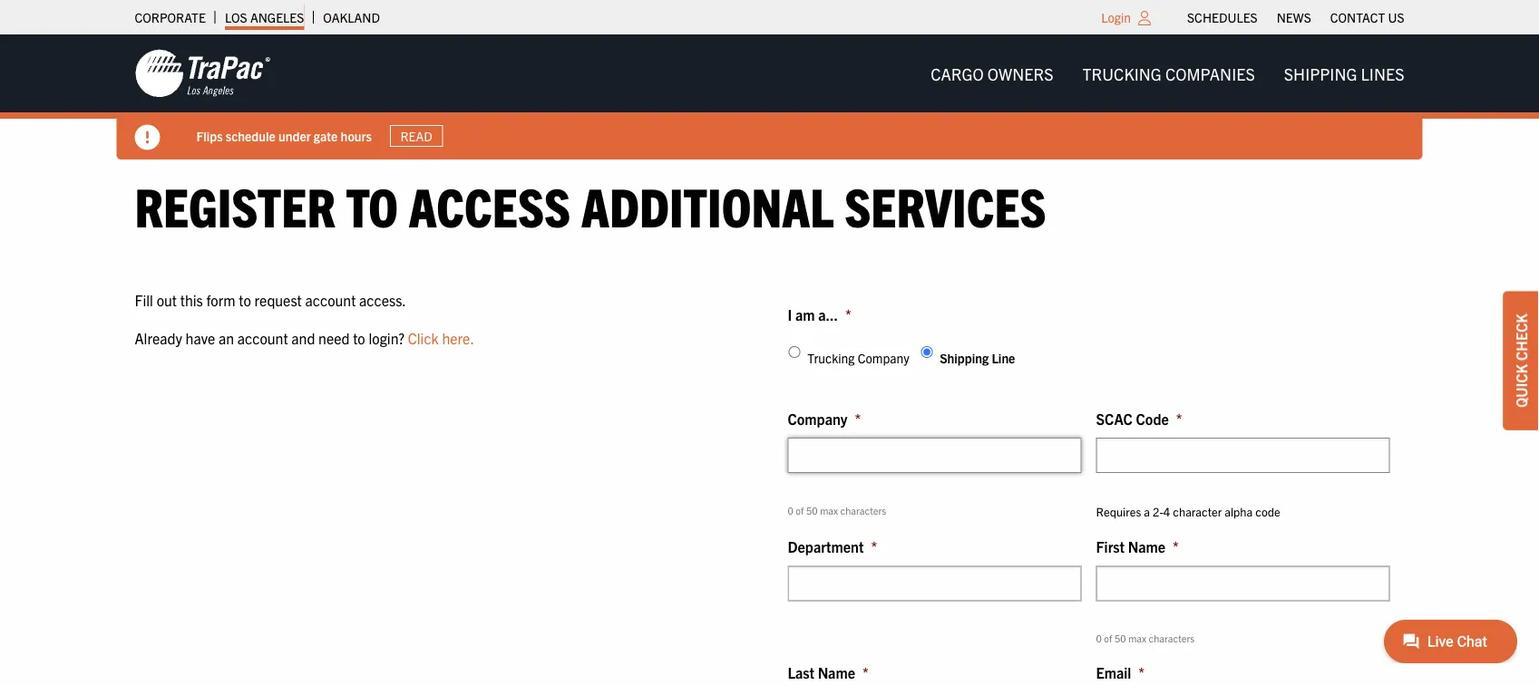 Task type: describe. For each thing, give the bounding box(es) containing it.
last name *
[[788, 664, 869, 682]]

2 vertical spatial to
[[353, 329, 365, 347]]

shipping for shipping line
[[940, 350, 989, 366]]

schedule
[[226, 128, 276, 144]]

characters for *
[[841, 504, 887, 517]]

under
[[279, 128, 311, 144]]

oakland link
[[323, 5, 380, 30]]

los
[[225, 9, 247, 25]]

0 vertical spatial company
[[858, 350, 910, 366]]

a
[[1144, 504, 1150, 519]]

trucking for trucking companies
[[1083, 63, 1162, 83]]

login link
[[1102, 9, 1131, 25]]

contact
[[1331, 9, 1386, 25]]

read link
[[390, 125, 443, 147]]

oakland
[[323, 9, 380, 25]]

last
[[788, 664, 815, 682]]

character
[[1173, 504, 1222, 519]]

requires
[[1096, 504, 1142, 519]]

contact us link
[[1331, 5, 1405, 30]]

corporate link
[[135, 5, 206, 30]]

light image
[[1139, 11, 1151, 25]]

Shipping Line radio
[[921, 347, 933, 359]]

0 for first name
[[1096, 633, 1102, 645]]

access
[[409, 171, 571, 238]]

news link
[[1277, 5, 1312, 30]]

have
[[186, 329, 215, 347]]

email
[[1096, 664, 1132, 682]]

1 vertical spatial to
[[239, 291, 251, 309]]

0 vertical spatial account
[[305, 291, 356, 309]]

corporate
[[135, 9, 206, 25]]

banner containing cargo owners
[[0, 34, 1540, 160]]

news
[[1277, 9, 1312, 25]]

menu bar containing cargo owners
[[916, 55, 1419, 92]]

2-
[[1153, 504, 1164, 519]]

0 of 50 max characters for company
[[788, 504, 887, 517]]

need
[[319, 329, 350, 347]]

read
[[400, 128, 433, 144]]

register to access additional services
[[135, 171, 1047, 238]]

companies
[[1166, 63, 1255, 83]]

form
[[206, 291, 236, 309]]

trucking for trucking company
[[808, 350, 855, 366]]

max for first
[[1129, 633, 1147, 645]]

shipping lines link
[[1270, 55, 1419, 92]]

first name *
[[1096, 538, 1179, 556]]

of for company
[[796, 504, 804, 517]]

lines
[[1361, 63, 1405, 83]]

trucking companies link
[[1068, 55, 1270, 92]]

here.
[[442, 329, 474, 347]]

menu bar containing schedules
[[1178, 5, 1414, 30]]

department *
[[788, 538, 878, 556]]

out
[[157, 291, 177, 309]]

quick
[[1512, 365, 1531, 408]]

50 for company
[[807, 504, 818, 517]]

cargo owners
[[931, 63, 1054, 83]]

scac
[[1096, 410, 1133, 428]]

0 horizontal spatial company
[[788, 410, 848, 428]]

cargo
[[931, 63, 984, 83]]

4
[[1164, 504, 1171, 519]]

already have an account and need to login? click here.
[[135, 329, 474, 347]]

* right a...
[[846, 306, 852, 324]]

name for first name
[[1128, 538, 1166, 556]]

* down requires a 2-4 character alpha code
[[1173, 538, 1179, 556]]

alpha
[[1225, 504, 1253, 519]]

additional
[[582, 171, 834, 238]]



Task type: vqa. For each thing, say whether or not it's contained in the screenshot.
Email *
yes



Task type: locate. For each thing, give the bounding box(es) containing it.
check
[[1512, 314, 1531, 361]]

1 vertical spatial name
[[818, 664, 855, 682]]

0 vertical spatial to
[[346, 171, 398, 238]]

request
[[255, 291, 302, 309]]

0 vertical spatial max
[[820, 504, 838, 517]]

max up email *
[[1129, 633, 1147, 645]]

am
[[796, 306, 815, 324]]

us
[[1389, 9, 1405, 25]]

flips
[[196, 128, 223, 144]]

gate
[[314, 128, 338, 144]]

1 vertical spatial 0
[[1096, 633, 1102, 645]]

los angeles image
[[135, 48, 271, 99]]

* right department at bottom right
[[871, 538, 878, 556]]

0 of 50 max characters
[[788, 504, 887, 517], [1096, 633, 1195, 645]]

angeles
[[250, 9, 304, 25]]

and
[[292, 329, 315, 347]]

1 horizontal spatial 0
[[1096, 633, 1102, 645]]

schedules
[[1188, 9, 1258, 25]]

1 horizontal spatial trucking
[[1083, 63, 1162, 83]]

1 horizontal spatial 50
[[1115, 633, 1126, 645]]

account right an
[[237, 329, 288, 347]]

0 vertical spatial 0
[[788, 504, 794, 517]]

register
[[135, 171, 336, 238]]

line
[[992, 350, 1016, 366]]

0 of 50 max characters up department *
[[788, 504, 887, 517]]

shipping for shipping lines
[[1284, 63, 1358, 83]]

max for company
[[820, 504, 838, 517]]

of up email
[[1104, 633, 1113, 645]]

email *
[[1096, 664, 1145, 682]]

flips schedule under gate hours
[[196, 128, 372, 144]]

of for first
[[1104, 633, 1113, 645]]

name for last name
[[818, 664, 855, 682]]

* right code
[[1177, 410, 1183, 428]]

None text field
[[788, 438, 1082, 473], [1096, 438, 1390, 473], [788, 566, 1082, 602], [1096, 566, 1390, 602], [788, 438, 1082, 473], [1096, 438, 1390, 473], [788, 566, 1082, 602], [1096, 566, 1390, 602]]

1 vertical spatial characters
[[1149, 633, 1195, 645]]

1 horizontal spatial account
[[305, 291, 356, 309]]

to down hours
[[346, 171, 398, 238]]

shipping
[[1284, 63, 1358, 83], [940, 350, 989, 366]]

company
[[858, 350, 910, 366], [788, 410, 848, 428]]

1 vertical spatial menu bar
[[916, 55, 1419, 92]]

1 horizontal spatial of
[[1104, 633, 1113, 645]]

0 horizontal spatial 0 of 50 max characters
[[788, 504, 887, 517]]

0 vertical spatial shipping
[[1284, 63, 1358, 83]]

of
[[796, 504, 804, 517], [1104, 633, 1113, 645]]

scac code *
[[1096, 410, 1183, 428]]

i
[[788, 306, 792, 324]]

shipping down news
[[1284, 63, 1358, 83]]

characters for name
[[1149, 633, 1195, 645]]

0 vertical spatial menu bar
[[1178, 5, 1414, 30]]

owners
[[988, 63, 1054, 83]]

i am a... *
[[788, 306, 852, 324]]

to right form at left top
[[239, 291, 251, 309]]

* right last
[[863, 664, 869, 682]]

quick check link
[[1503, 291, 1540, 431]]

to right need
[[353, 329, 365, 347]]

schedules link
[[1188, 5, 1258, 30]]

company left the shipping line radio
[[858, 350, 910, 366]]

0 for company
[[788, 504, 794, 517]]

services
[[845, 171, 1047, 238]]

1 vertical spatial company
[[788, 410, 848, 428]]

trucking companies
[[1083, 63, 1255, 83]]

1 vertical spatial of
[[1104, 633, 1113, 645]]

0 up department at bottom right
[[788, 504, 794, 517]]

Trucking Company radio
[[789, 347, 801, 359]]

quick check
[[1512, 314, 1531, 408]]

shipping inside the register to access additional services 'main content'
[[940, 350, 989, 366]]

1 vertical spatial 50
[[1115, 633, 1126, 645]]

0 of 50 max characters for first name
[[1096, 633, 1195, 645]]

0 horizontal spatial name
[[818, 664, 855, 682]]

1 vertical spatial account
[[237, 329, 288, 347]]

0 vertical spatial 50
[[807, 504, 818, 517]]

first
[[1096, 538, 1125, 556]]

1 horizontal spatial max
[[1129, 633, 1147, 645]]

of up department at bottom right
[[796, 504, 804, 517]]

trucking
[[1083, 63, 1162, 83], [808, 350, 855, 366]]

account up need
[[305, 291, 356, 309]]

0 vertical spatial of
[[796, 504, 804, 517]]

1 horizontal spatial name
[[1128, 538, 1166, 556]]

50 for first
[[1115, 633, 1126, 645]]

trucking inside the register to access additional services 'main content'
[[808, 350, 855, 366]]

0 vertical spatial characters
[[841, 504, 887, 517]]

login
[[1102, 9, 1131, 25]]

cargo owners link
[[916, 55, 1068, 92]]

to
[[346, 171, 398, 238], [239, 291, 251, 309], [353, 329, 365, 347]]

0 horizontal spatial of
[[796, 504, 804, 517]]

solid image
[[135, 125, 160, 150]]

0 vertical spatial name
[[1128, 538, 1166, 556]]

contact us
[[1331, 9, 1405, 25]]

click here. link
[[408, 329, 474, 347]]

shipping line
[[940, 350, 1016, 366]]

1 vertical spatial max
[[1129, 633, 1147, 645]]

1 vertical spatial shipping
[[940, 350, 989, 366]]

click
[[408, 329, 439, 347]]

0 up email
[[1096, 633, 1102, 645]]

0 horizontal spatial trucking
[[808, 350, 855, 366]]

1 vertical spatial trucking
[[808, 350, 855, 366]]

* down trucking company at the bottom right of page
[[855, 410, 861, 428]]

name
[[1128, 538, 1166, 556], [818, 664, 855, 682]]

1 horizontal spatial characters
[[1149, 633, 1195, 645]]

an
[[219, 329, 234, 347]]

name right last
[[818, 664, 855, 682]]

trucking right trucking company option
[[808, 350, 855, 366]]

1 horizontal spatial company
[[858, 350, 910, 366]]

banner
[[0, 34, 1540, 160]]

0 horizontal spatial characters
[[841, 504, 887, 517]]

0 horizontal spatial 0
[[788, 504, 794, 517]]

max up department at bottom right
[[820, 504, 838, 517]]

hours
[[341, 128, 372, 144]]

1 horizontal spatial shipping
[[1284, 63, 1358, 83]]

trucking company
[[808, 350, 910, 366]]

0 horizontal spatial shipping
[[940, 350, 989, 366]]

a...
[[818, 306, 838, 324]]

50 up department at bottom right
[[807, 504, 818, 517]]

requires a 2-4 character alpha code
[[1096, 504, 1281, 519]]

1 horizontal spatial 0 of 50 max characters
[[1096, 633, 1195, 645]]

access.
[[359, 291, 406, 309]]

code
[[1136, 410, 1169, 428]]

code
[[1256, 504, 1281, 519]]

company down trucking company option
[[788, 410, 848, 428]]

name down a at the right bottom
[[1128, 538, 1166, 556]]

company *
[[788, 410, 861, 428]]

menu bar
[[1178, 5, 1414, 30], [916, 55, 1419, 92]]

max
[[820, 504, 838, 517], [1129, 633, 1147, 645]]

already
[[135, 329, 182, 347]]

account
[[305, 291, 356, 309], [237, 329, 288, 347]]

0 vertical spatial 0 of 50 max characters
[[788, 504, 887, 517]]

0 vertical spatial trucking
[[1083, 63, 1162, 83]]

los angeles
[[225, 9, 304, 25]]

0 horizontal spatial 50
[[807, 504, 818, 517]]

trucking inside menu bar
[[1083, 63, 1162, 83]]

0 of 50 max characters up email *
[[1096, 633, 1195, 645]]

0
[[788, 504, 794, 517], [1096, 633, 1102, 645]]

1 vertical spatial 0 of 50 max characters
[[1096, 633, 1195, 645]]

characters
[[841, 504, 887, 517], [1149, 633, 1195, 645]]

department
[[788, 538, 864, 556]]

this
[[180, 291, 203, 309]]

shipping inside shipping lines link
[[1284, 63, 1358, 83]]

trucking down login
[[1083, 63, 1162, 83]]

* right email
[[1139, 664, 1145, 682]]

fill
[[135, 291, 153, 309]]

50
[[807, 504, 818, 517], [1115, 633, 1126, 645]]

50 up email *
[[1115, 633, 1126, 645]]

los angeles link
[[225, 5, 304, 30]]

login?
[[369, 329, 405, 347]]

0 horizontal spatial max
[[820, 504, 838, 517]]

0 horizontal spatial account
[[237, 329, 288, 347]]

shipping lines
[[1284, 63, 1405, 83]]

shipping right the shipping line radio
[[940, 350, 989, 366]]

fill out this form to request account access.
[[135, 291, 406, 309]]

*
[[846, 306, 852, 324], [855, 410, 861, 428], [1177, 410, 1183, 428], [871, 538, 878, 556], [1173, 538, 1179, 556], [863, 664, 869, 682], [1139, 664, 1145, 682]]

register to access additional services main content
[[117, 171, 1423, 686]]



